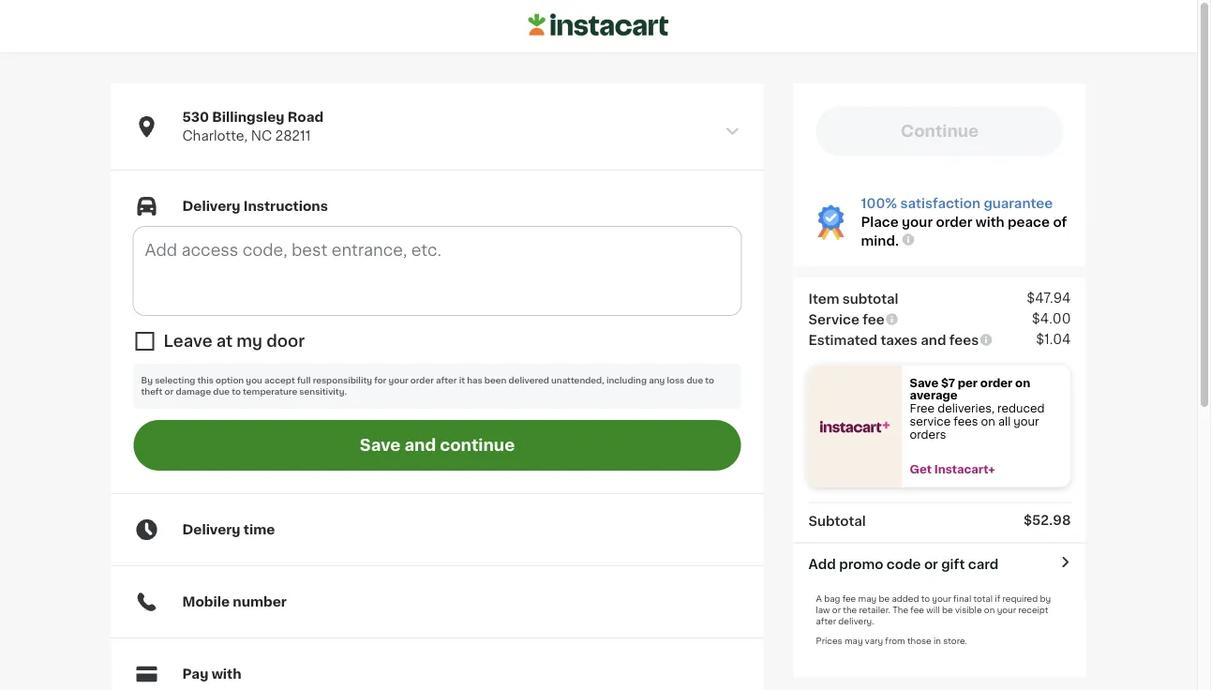 Task type: locate. For each thing, give the bounding box(es) containing it.
save $7 per order on average free deliveries, reduced service fees on all your orders
[[910, 377, 1048, 440]]

pay
[[182, 668, 209, 681]]

2 vertical spatial on
[[985, 606, 995, 614]]

option
[[216, 377, 244, 385]]

be right will
[[942, 606, 953, 614]]

item
[[809, 292, 840, 305]]

place your order with peace of mind.
[[861, 216, 1068, 248]]

fees
[[950, 333, 979, 347], [954, 416, 979, 427]]

delivery down the charlotte,
[[182, 200, 241, 213]]

your down if
[[997, 606, 1017, 614]]

receipt
[[1019, 606, 1049, 614]]

1 vertical spatial and
[[405, 438, 436, 454]]

order
[[936, 216, 973, 229], [411, 377, 434, 385], [981, 377, 1013, 388]]

1 vertical spatial fees
[[954, 416, 979, 427]]

2 horizontal spatial to
[[922, 595, 930, 603]]

taxes
[[881, 333, 918, 347]]

0 horizontal spatial due
[[213, 388, 230, 396]]

final
[[954, 595, 972, 603]]

on down total
[[985, 606, 995, 614]]

delivery instructions
[[182, 200, 328, 213]]

satisfaction
[[901, 197, 981, 210]]

2 horizontal spatial order
[[981, 377, 1013, 388]]

may down delivery. on the bottom of the page
[[845, 637, 863, 645]]

on
[[1016, 377, 1031, 388], [982, 416, 996, 427], [985, 606, 995, 614]]

total
[[974, 595, 993, 603]]

to
[[706, 377, 715, 385], [232, 388, 241, 396], [922, 595, 930, 603]]

0 vertical spatial may
[[859, 595, 877, 603]]

order inside place your order with peace of mind.
[[936, 216, 973, 229]]

0 vertical spatial fees
[[950, 333, 979, 347]]

due
[[687, 377, 703, 385], [213, 388, 230, 396]]

you
[[246, 377, 262, 385]]

vary
[[865, 637, 883, 645]]

after left it
[[436, 377, 457, 385]]

be up retailer.
[[879, 595, 890, 603]]

0 horizontal spatial save
[[360, 438, 401, 454]]

0 vertical spatial save
[[910, 377, 939, 388]]

fee left will
[[911, 606, 925, 614]]

2 delivery from the top
[[182, 523, 241, 537]]

estimated taxes and fees
[[809, 333, 979, 347]]

your inside save $7 per order on average free deliveries, reduced service fees on all your orders
[[1014, 416, 1040, 427]]

0 vertical spatial fee
[[863, 313, 885, 326]]

or down "selecting"
[[165, 388, 174, 396]]

0 vertical spatial and
[[921, 333, 947, 347]]

of
[[1053, 216, 1068, 229]]

1 vertical spatial save
[[360, 438, 401, 454]]

1 horizontal spatial after
[[816, 617, 837, 626]]

after inside a bag fee may be added to your final total if required by law or the retailer. the fee will be visible on your receipt after delivery.
[[816, 617, 837, 626]]

with down guarantee
[[976, 216, 1005, 229]]

0 vertical spatial or
[[165, 388, 174, 396]]

0 vertical spatial with
[[976, 216, 1005, 229]]

due right loss
[[687, 377, 703, 385]]

billingsley
[[212, 111, 285, 124]]

2 vertical spatial to
[[922, 595, 930, 603]]

1 horizontal spatial or
[[833, 606, 841, 614]]

fees inside save $7 per order on average free deliveries, reduced service fees on all your orders
[[954, 416, 979, 427]]

service
[[809, 313, 860, 326]]

or down bag
[[833, 606, 841, 614]]

0 horizontal spatial after
[[436, 377, 457, 385]]

service
[[910, 416, 951, 427]]

number
[[233, 596, 287, 609]]

due down option at the bottom of the page
[[213, 388, 230, 396]]

0 horizontal spatial fee
[[843, 595, 856, 603]]

at
[[216, 333, 233, 349]]

1 vertical spatial after
[[816, 617, 837, 626]]

1 horizontal spatial order
[[936, 216, 973, 229]]

after
[[436, 377, 457, 385], [816, 617, 837, 626]]

1 vertical spatial due
[[213, 388, 230, 396]]

0 horizontal spatial order
[[411, 377, 434, 385]]

it
[[459, 377, 465, 385]]

fees down deliveries,
[[954, 416, 979, 427]]

add promo code or gift card button
[[809, 555, 999, 573]]

fee
[[863, 313, 885, 326], [843, 595, 856, 603], [911, 606, 925, 614]]

to up will
[[922, 595, 930, 603]]

0 vertical spatial delivery
[[182, 200, 241, 213]]

delivery.
[[839, 617, 875, 626]]

your down the reduced
[[1014, 416, 1040, 427]]

retailer.
[[860, 606, 891, 614]]

the
[[893, 606, 909, 614]]

be
[[879, 595, 890, 603], [942, 606, 953, 614]]

1 horizontal spatial with
[[976, 216, 1005, 229]]

to down option at the bottom of the page
[[232, 388, 241, 396]]

save inside save and continue button
[[360, 438, 401, 454]]

1 vertical spatial delivery
[[182, 523, 241, 537]]

2 vertical spatial fee
[[911, 606, 925, 614]]

order down 100% satisfaction guarantee
[[936, 216, 973, 229]]

may
[[859, 595, 877, 603], [845, 637, 863, 645]]

fee down subtotal
[[863, 313, 885, 326]]

with inside place your order with peace of mind.
[[976, 216, 1005, 229]]

0 vertical spatial after
[[436, 377, 457, 385]]

$52.98
[[1024, 513, 1071, 527]]

1 delivery from the top
[[182, 200, 241, 213]]

after inside by selecting this option you accept full responsibility for your order after it has been delivered unattended, including any loss due to theft or damage due to temperature sensitivity.
[[436, 377, 457, 385]]

0 horizontal spatial and
[[405, 438, 436, 454]]

2 horizontal spatial fee
[[911, 606, 925, 614]]

subtotal
[[843, 292, 899, 305]]

and left continue
[[405, 438, 436, 454]]

your
[[902, 216, 933, 229], [389, 377, 409, 385], [1014, 416, 1040, 427], [933, 595, 952, 603], [997, 606, 1017, 614]]

delivery time
[[182, 523, 275, 537]]

time
[[244, 523, 275, 537]]

order right per
[[981, 377, 1013, 388]]

nc
[[251, 129, 272, 143]]

or left gift
[[925, 558, 939, 571]]

0 vertical spatial on
[[1016, 377, 1031, 388]]

on left all
[[982, 416, 996, 427]]

full
[[297, 377, 311, 385]]

order left it
[[411, 377, 434, 385]]

0 horizontal spatial or
[[165, 388, 174, 396]]

delivery address image
[[724, 123, 741, 140]]

delivery for delivery time
[[182, 523, 241, 537]]

mobile number
[[182, 596, 287, 609]]

with
[[976, 216, 1005, 229], [212, 668, 242, 681]]

your up will
[[933, 595, 952, 603]]

per
[[958, 377, 978, 388]]

has
[[467, 377, 483, 385]]

0 vertical spatial to
[[706, 377, 715, 385]]

your up more info about 100% satisfaction guarantee image
[[902, 216, 933, 229]]

None text field
[[134, 227, 741, 315]]

delivery for delivery instructions
[[182, 200, 241, 213]]

to right loss
[[706, 377, 715, 385]]

1 horizontal spatial and
[[921, 333, 947, 347]]

leave at my door
[[164, 333, 305, 349]]

your inside by selecting this option you accept full responsibility for your order after it has been delivered unattended, including any loss due to theft or damage due to temperature sensitivity.
[[389, 377, 409, 385]]

1 horizontal spatial to
[[706, 377, 715, 385]]

guarantee
[[984, 197, 1053, 210]]

my
[[237, 333, 263, 349]]

2 horizontal spatial or
[[925, 558, 939, 571]]

may up retailer.
[[859, 595, 877, 603]]

100%
[[861, 197, 898, 210]]

a bag fee may be added to your final total if required by law or the retailer. the fee will be visible on your receipt after delivery.
[[816, 595, 1051, 626]]

prices may vary from those in store.
[[816, 637, 968, 645]]

1 horizontal spatial save
[[910, 377, 939, 388]]

save down the for
[[360, 438, 401, 454]]

unattended,
[[551, 377, 605, 385]]

with right pay
[[212, 668, 242, 681]]

save inside save $7 per order on average free deliveries, reduced service fees on all your orders
[[910, 377, 939, 388]]

and right the taxes
[[921, 333, 947, 347]]

add
[[809, 558, 836, 571]]

average
[[910, 390, 958, 401]]

1 vertical spatial be
[[942, 606, 953, 614]]

and
[[921, 333, 947, 347], [405, 438, 436, 454]]

delivery left time
[[182, 523, 241, 537]]

0 horizontal spatial be
[[879, 595, 890, 603]]

save up average
[[910, 377, 939, 388]]

this
[[197, 377, 214, 385]]

item subtotal
[[809, 292, 899, 305]]

may inside a bag fee may be added to your final total if required by law or the retailer. the fee will be visible on your receipt after delivery.
[[859, 595, 877, 603]]

1 horizontal spatial due
[[687, 377, 703, 385]]

responsibility
[[313, 377, 372, 385]]

get
[[910, 464, 932, 475]]

those
[[908, 637, 932, 645]]

your right the for
[[389, 377, 409, 385]]

2 vertical spatial or
[[833, 606, 841, 614]]

in
[[934, 637, 942, 645]]

after down law
[[816, 617, 837, 626]]

1 vertical spatial with
[[212, 668, 242, 681]]

fee up the
[[843, 595, 856, 603]]

orders
[[910, 429, 947, 440]]

to inside a bag fee may be added to your final total if required by law or the retailer. the fee will be visible on your receipt after delivery.
[[922, 595, 930, 603]]

on up the reduced
[[1016, 377, 1031, 388]]

subtotal
[[809, 514, 866, 528]]

continue
[[440, 438, 515, 454]]

0 horizontal spatial to
[[232, 388, 241, 396]]

a
[[816, 595, 822, 603]]

save and continue button
[[134, 420, 741, 471]]

1 vertical spatial or
[[925, 558, 939, 571]]

peace
[[1008, 216, 1050, 229]]

$7
[[942, 377, 956, 388]]

fees up per
[[950, 333, 979, 347]]

if
[[995, 595, 1001, 603]]

save for save $7 per order on average free deliveries, reduced service fees on all your orders
[[910, 377, 939, 388]]



Task type: vqa. For each thing, say whether or not it's contained in the screenshot.
after to the right
yes



Task type: describe. For each thing, give the bounding box(es) containing it.
mobile
[[182, 596, 230, 609]]

100% satisfaction guarantee
[[861, 197, 1053, 210]]

more info about 100% satisfaction guarantee image
[[901, 232, 916, 247]]

instructions
[[244, 200, 328, 213]]

add promo code or gift card
[[809, 558, 999, 571]]

door
[[266, 333, 305, 349]]

sensitivity.
[[299, 388, 347, 396]]

by selecting this option you accept full responsibility for your order after it has been delivered unattended, including any loss due to theft or damage due to temperature sensitivity.
[[141, 377, 715, 396]]

store.
[[944, 637, 968, 645]]

0 vertical spatial be
[[879, 595, 890, 603]]

instacart+
[[935, 464, 996, 475]]

accept
[[265, 377, 295, 385]]

prices
[[816, 637, 843, 645]]

and inside button
[[405, 438, 436, 454]]

save for save and continue
[[360, 438, 401, 454]]

530 billingsley road charlotte, nc 28211
[[182, 111, 324, 143]]

1 vertical spatial may
[[845, 637, 863, 645]]

mind.
[[861, 234, 899, 248]]

damage
[[176, 388, 211, 396]]

required
[[1003, 595, 1038, 603]]

the
[[843, 606, 857, 614]]

reduced
[[998, 403, 1045, 414]]

home image
[[528, 11, 669, 39]]

road
[[288, 111, 324, 124]]

added
[[892, 595, 919, 603]]

service fee
[[809, 313, 885, 326]]

$1.04
[[1036, 332, 1071, 346]]

any
[[649, 377, 665, 385]]

card
[[968, 558, 999, 571]]

deliveries,
[[938, 403, 995, 414]]

0 horizontal spatial with
[[212, 668, 242, 681]]

for
[[374, 377, 387, 385]]

including
[[607, 377, 647, 385]]

theft
[[141, 388, 163, 396]]

free
[[910, 403, 935, 414]]

been
[[485, 377, 507, 385]]

or inside a bag fee may be added to your final total if required by law or the retailer. the fee will be visible on your receipt after delivery.
[[833, 606, 841, 614]]

or inside the add promo code or gift card button
[[925, 558, 939, 571]]

estimated
[[809, 333, 878, 347]]

$47.94
[[1027, 291, 1071, 304]]

promo
[[839, 558, 884, 571]]

order inside by selecting this option you accept full responsibility for your order after it has been delivered unattended, including any loss due to theft or damage due to temperature sensitivity.
[[411, 377, 434, 385]]

0 vertical spatial due
[[687, 377, 703, 385]]

charlotte,
[[182, 129, 248, 143]]

28211
[[275, 129, 311, 143]]

law
[[816, 606, 830, 614]]

gift
[[942, 558, 965, 571]]

1 horizontal spatial fee
[[863, 313, 885, 326]]

order inside save $7 per order on average free deliveries, reduced service fees on all your orders
[[981, 377, 1013, 388]]

place
[[861, 216, 899, 229]]

by
[[141, 377, 153, 385]]

code
[[887, 558, 921, 571]]

on inside a bag fee may be added to your final total if required by law or the retailer. the fee will be visible on your receipt after delivery.
[[985, 606, 995, 614]]

1 horizontal spatial be
[[942, 606, 953, 614]]

loss
[[667, 377, 685, 385]]

visible
[[956, 606, 982, 614]]

530
[[182, 111, 209, 124]]

pay with
[[182, 668, 242, 681]]

temperature
[[243, 388, 297, 396]]

selecting
[[155, 377, 195, 385]]

1 vertical spatial on
[[982, 416, 996, 427]]

bag
[[824, 595, 841, 603]]

or inside by selecting this option you accept full responsibility for your order after it has been delivered unattended, including any loss due to theft or damage due to temperature sensitivity.
[[165, 388, 174, 396]]

save and continue
[[360, 438, 515, 454]]

leave
[[164, 333, 212, 349]]

1 vertical spatial to
[[232, 388, 241, 396]]

will
[[927, 606, 940, 614]]

from
[[886, 637, 906, 645]]

your inside place your order with peace of mind.
[[902, 216, 933, 229]]

1 vertical spatial fee
[[843, 595, 856, 603]]

all
[[999, 416, 1011, 427]]

by
[[1041, 595, 1051, 603]]

get instacart+ button
[[903, 463, 1071, 476]]

delivered
[[509, 377, 549, 385]]



